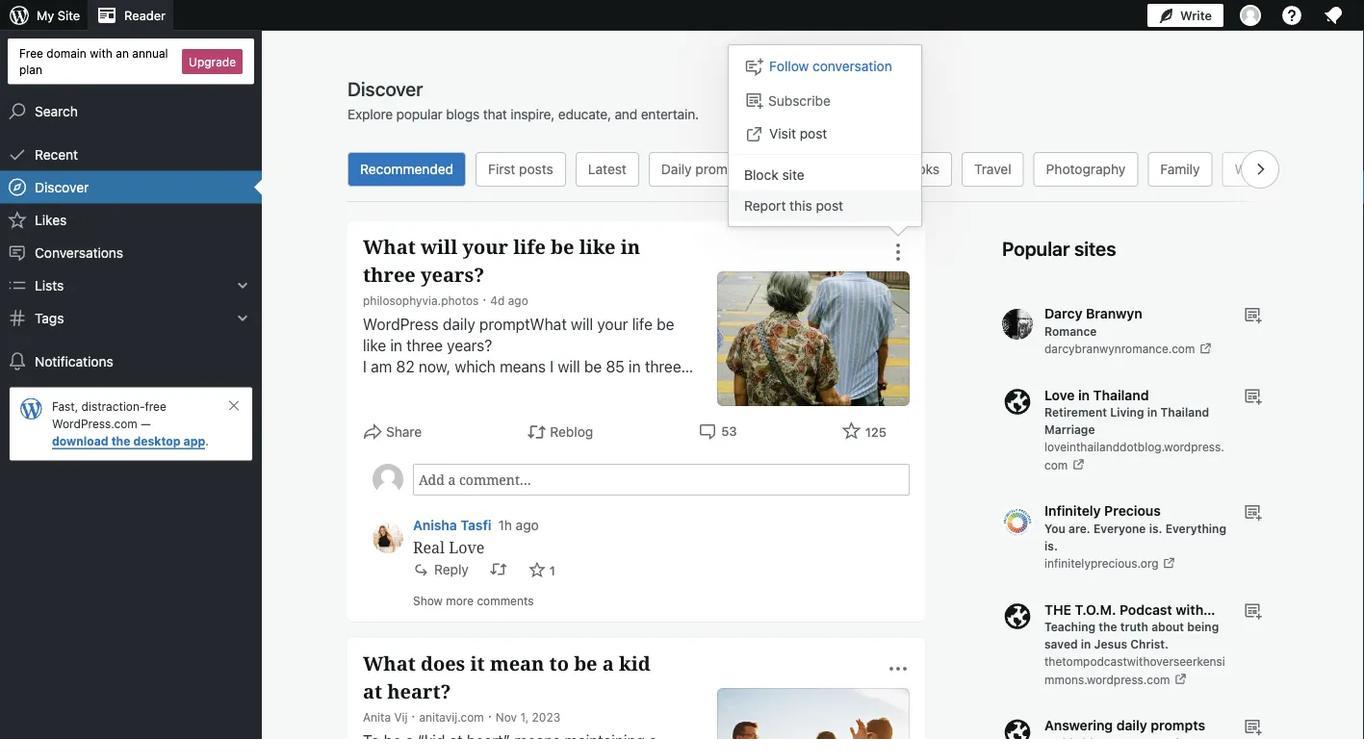 Task type: locate. For each thing, give the bounding box(es) containing it.
be inside what does it mean to be a kid at heart? anita vij · anitavij.com · nov 1, 2023
[[574, 651, 598, 677]]

god.
[[586, 464, 619, 482]]

darcy
[[1045, 306, 1083, 322]]

overseer
[[1045, 619, 1104, 635]]

more
[[446, 594, 474, 608]]

block
[[745, 167, 779, 183]]

your up 85
[[597, 315, 628, 334]]

menu containing follow conversation
[[729, 45, 922, 226]]

0 vertical spatial ago
[[508, 294, 529, 307]]

what inside what does it mean to be a kid at heart? anita vij · anitavij.com · nov 1, 2023
[[363, 651, 416, 677]]

latest
[[588, 161, 627, 177]]

desktop
[[133, 435, 181, 448]]

0 vertical spatial three
[[407, 337, 443, 355]]

1 what from the top
[[363, 234, 416, 260]]

providing
[[465, 506, 530, 524]]

my down me?
[[363, 443, 384, 461]]

1 vertical spatial is.
[[1045, 539, 1058, 553]]

1 care? from the left
[[363, 400, 401, 418]]

the up jesus
[[1099, 621, 1118, 634]]

sites
[[1075, 237, 1117, 260]]

post right this
[[816, 198, 844, 214]]

to right wish
[[608, 421, 622, 440]]

infinitely precious link
[[1045, 503, 1161, 519]]

loveinthailanddotblog.wordpress. com link
[[1045, 441, 1225, 472]]

2 vertical spatial the
[[1099, 621, 1118, 634]]

report this post
[[745, 198, 844, 214]]

0 horizontal spatial care?
[[363, 400, 401, 418]]

0 horizontal spatial like
[[363, 337, 386, 355]]

Food radio
[[770, 152, 826, 187]]

but
[[409, 379, 433, 397]]

0 vertical spatial daily
[[443, 315, 476, 334]]

like down latest radio
[[580, 234, 616, 260]]

Latest radio
[[576, 152, 639, 187]]

1 horizontal spatial like
[[580, 234, 616, 260]]

1 vertical spatial my
[[363, 464, 384, 482]]

2 keyboard_arrow_down image from the top
[[233, 309, 252, 328]]

daily down mmons.wordpress.com at the right bottom
[[1117, 718, 1148, 734]]

tooltip
[[719, 44, 923, 237]]

app
[[184, 435, 205, 448]]

1 vertical spatial your
[[597, 315, 628, 334]]

1 subscribe image from the top
[[1243, 305, 1263, 325]]

is right "she"
[[590, 485, 601, 503]]

1 vertical spatial keyboard_arrow_down image
[[233, 309, 252, 328]]

three up for in the bottom of the page
[[645, 358, 682, 376]]

—
[[141, 418, 151, 431]]

daily up years?
[[443, 315, 476, 334]]

thailand
[[1094, 387, 1150, 403], [1161, 406, 1210, 419]]

thailand right living
[[1161, 406, 1210, 419]]

i down comfort,
[[389, 549, 393, 567]]

option group
[[343, 152, 1297, 187]]

0 vertical spatial discover
[[348, 77, 423, 100]]

1 subscribe image from the top
[[1243, 387, 1263, 406]]

like?futuremy
[[419, 549, 516, 567]]

block site
[[745, 167, 805, 183]]

prompts down thetompodcastwithoverseerkensi mmons.wordpress.com link on the right bottom of the page
[[1151, 718, 1206, 734]]

com
[[1045, 458, 1068, 472]]

0 vertical spatial subscribe image
[[1243, 305, 1263, 325]]

0 horizontal spatial discover
[[35, 179, 89, 195]]

christ.
[[1131, 638, 1169, 652]]

subscribe
[[769, 92, 831, 108]]

i
[[363, 358, 367, 376], [550, 358, 554, 376], [674, 379, 678, 397], [492, 400, 496, 418], [564, 421, 568, 440], [389, 549, 393, 567]]

keyboard_arrow_down image
[[233, 276, 252, 295], [233, 309, 252, 328]]

prompts right daily
[[696, 161, 748, 177]]

better left half.
[[471, 443, 513, 461]]

0 horizontal spatial who
[[405, 400, 437, 418]]

1 vertical spatial better
[[388, 464, 431, 482]]

what up "three years?"
[[363, 234, 416, 260]]

0 horizontal spatial is.
[[1045, 539, 1058, 553]]

dismiss image
[[226, 398, 242, 414]]

post right the visit
[[800, 125, 828, 141]]

ago right 4d
[[508, 294, 529, 307]]

the inside fast, distraction-free wordpress.com — download the desktop app .
[[111, 435, 130, 448]]

love in thailand link
[[1045, 387, 1150, 403]]

0 vertical spatial better
[[471, 443, 513, 461]]

half.
[[517, 443, 546, 461]]

1 vertical spatial three
[[645, 358, 682, 376]]

0 vertical spatial like
[[580, 234, 616, 260]]

1 vertical spatial to
[[550, 651, 569, 677]]

option group containing recommended
[[343, 152, 1297, 187]]

i down 'who'
[[492, 400, 496, 418]]

1 horizontal spatial love
[[1045, 387, 1075, 403]]

0 vertical spatial the
[[111, 435, 130, 448]]

0 horizontal spatial the
[[111, 435, 130, 448]]

2 care? from the left
[[500, 400, 538, 418]]

she
[[561, 485, 586, 503]]

t.o.m.
[[1075, 602, 1117, 618]]

1 vertical spatial is
[[590, 485, 601, 503]]

be down the posts
[[551, 234, 575, 260]]

romance
[[1045, 325, 1097, 338]]

my
[[363, 443, 384, 461], [446, 443, 467, 461], [401, 506, 422, 524]]

2 subscribe image from the top
[[1243, 503, 1263, 522]]

1 horizontal spatial thailand
[[1161, 406, 1210, 419]]

care?
[[363, 400, 401, 418], [500, 400, 538, 418]]

0 horizontal spatial better
[[388, 464, 431, 482]]

subscribe button
[[729, 83, 922, 118]]

is. down precious
[[1150, 522, 1163, 536]]

1 vertical spatial post
[[816, 198, 844, 214]]

0 vertical spatial keyboard_arrow_down image
[[233, 276, 252, 295]]

means
[[500, 358, 546, 376]]

1 horizontal spatial the
[[437, 485, 460, 503]]

like
[[580, 234, 616, 260], [363, 337, 386, 355]]

thailand up living
[[1094, 387, 1150, 403]]

discover up explore
[[348, 77, 423, 100]]

about
[[1152, 621, 1185, 634]]

subscribe image for infinitely precious
[[1243, 503, 1263, 522]]

menu
[[729, 45, 922, 226]]

a
[[603, 651, 614, 677]]

ago inside what will your life be like in three years? philosophyvia.photos · 4d ago wordpress daily promptwhat will your life be like in three years? i am 82 now, which means i will be 85 in three years. but then, who cares? and why should i care? who should i care? who should care for me? after these three years, i wish to continue my life with my better half. my better half is with me, thank god. as you can see in the image above, she is holding back my shirt, providing me with much comfort, support, and mental strength.so what will i be like?futuremy imaginationmessagemy advice
[[508, 294, 529, 307]]

is. down you
[[1045, 539, 1058, 553]]

group
[[373, 464, 910, 496]]

who
[[405, 400, 437, 418], [542, 400, 574, 418]]

subscribe image
[[1243, 305, 1263, 325], [1243, 718, 1263, 737]]

who down but
[[405, 400, 437, 418]]

is right half
[[465, 464, 476, 482]]

0 vertical spatial is.
[[1150, 522, 1163, 536]]

· left 4d
[[483, 291, 487, 307]]

life up 4d ago link
[[514, 234, 546, 260]]

0 horizontal spatial prompts
[[696, 161, 748, 177]]

with left an
[[90, 46, 113, 60]]

be left the a
[[574, 651, 598, 677]]

shirt,
[[426, 506, 461, 524]]

thetompodcastwithoverseerkensi mmons.wordpress.com link
[[1045, 655, 1226, 687]]

0 horizontal spatial thailand
[[1094, 387, 1150, 403]]

0 vertical spatial life
[[514, 234, 546, 260]]

life up care
[[632, 315, 653, 334]]

tooltip containing follow conversation
[[719, 44, 923, 237]]

darcy branwyn romance
[[1045, 306, 1143, 338]]

0 vertical spatial to
[[608, 421, 622, 440]]

0 horizontal spatial to
[[550, 651, 569, 677]]

anisha tasfi 1h ago
[[413, 517, 539, 533]]

my up can
[[363, 464, 384, 482]]

125 button
[[842, 421, 887, 444]]

what up at heart?
[[363, 651, 416, 677]]

1 horizontal spatial my
[[363, 464, 384, 482]]

1 horizontal spatial three
[[478, 421, 514, 440]]

to
[[608, 421, 622, 440], [550, 651, 569, 677]]

your up 4d
[[463, 234, 509, 260]]

my inside what will your life be like in three years? philosophyvia.photos · 4d ago wordpress daily promptwhat will your life be like in three years? i am 82 now, which means i will be 85 in three years. but then, who cares? and why should i care? who should i care? who should care for me? after these three years, i wish to continue my life with my better half. my better half is with me, thank god. as you can see in the image above, she is holding back my shirt, providing me with much comfort, support, and mental strength.so what will i be like?futuremy imaginationmessagemy advice
[[363, 464, 384, 482]]

2 vertical spatial life
[[388, 443, 409, 461]]

0 vertical spatial love
[[1045, 387, 1075, 403]]

1 horizontal spatial ·
[[483, 291, 487, 307]]

who
[[476, 379, 506, 397]]

discover for discover
[[35, 179, 89, 195]]

upgrade
[[189, 55, 236, 68]]

my down the these
[[446, 443, 467, 461]]

1 vertical spatial life
[[632, 315, 653, 334]]

why
[[591, 379, 620, 397]]

0 vertical spatial what
[[363, 234, 416, 260]]

reply button
[[413, 561, 469, 579]]

1 horizontal spatial is
[[590, 485, 601, 503]]

0 horizontal spatial your
[[463, 234, 509, 260]]

with
[[90, 46, 113, 60], [413, 443, 442, 461], [480, 464, 509, 482], [560, 506, 589, 524], [1176, 602, 1204, 618]]

report this post button
[[729, 190, 922, 222]]

thetompodcastwithoverseerkensi
[[1045, 655, 1226, 669]]

the down half
[[437, 485, 460, 503]]

2 horizontal spatial the
[[1099, 621, 1118, 634]]

toggle menu image
[[887, 658, 910, 681]]

holding
[[605, 485, 657, 503]]

0 horizontal spatial life
[[388, 443, 409, 461]]

site
[[783, 167, 805, 183]]

0 vertical spatial your
[[463, 234, 509, 260]]

to right mean
[[550, 651, 569, 677]]

thank
[[543, 464, 582, 482]]

show more comments button
[[413, 588, 534, 613]]

is.
[[1150, 522, 1163, 536], [1045, 539, 1058, 553]]

follow conversation button
[[729, 50, 922, 83]]

1 vertical spatial discover
[[35, 179, 89, 195]]

nov 1, 2023 link
[[496, 711, 561, 724]]

discover
[[348, 77, 423, 100], [35, 179, 89, 195]]

1 horizontal spatial is.
[[1150, 522, 1163, 536]]

love up retirement
[[1045, 387, 1075, 403]]

will up "three years?"
[[421, 234, 458, 260]]

everyone
[[1094, 522, 1147, 536]]

life
[[514, 234, 546, 260], [632, 315, 653, 334], [388, 443, 409, 461]]

2 what from the top
[[363, 651, 416, 677]]

should up care
[[624, 379, 670, 397]]

what does it mean to be a kid at heart? link
[[363, 650, 694, 706]]

manage your notifications image
[[1322, 4, 1346, 27]]

discover inside discover explore popular blogs that inspire, educate, and entertain.
[[348, 77, 423, 100]]

with up being
[[1176, 602, 1204, 618]]

i up cares?
[[550, 358, 554, 376]]

will right promptwhat
[[571, 315, 593, 334]]

1 keyboard_arrow_down image from the top
[[233, 276, 252, 295]]

my left the site
[[37, 8, 54, 23]]

my down see
[[401, 506, 422, 524]]

block site button
[[729, 159, 922, 190]]

life down share
[[388, 443, 409, 461]]

1 who from the left
[[405, 400, 437, 418]]

subscribe image
[[1243, 387, 1263, 406], [1243, 503, 1263, 522], [1243, 602, 1263, 621]]

anisha tasfi image
[[373, 523, 404, 554]]

1 horizontal spatial who
[[542, 400, 574, 418]]

keyboard_arrow_down image inside 'lists' link
[[233, 276, 252, 295]]

educate,
[[558, 106, 611, 122]]

mental
[[519, 527, 567, 546]]

0 vertical spatial subscribe image
[[1243, 387, 1263, 406]]

reblog
[[550, 424, 594, 440]]

like up am
[[363, 337, 386, 355]]

reblog image
[[490, 561, 507, 578]]

who up reblog button
[[542, 400, 574, 418]]

1 horizontal spatial care?
[[500, 400, 538, 418]]

1 horizontal spatial prompts
[[1151, 718, 1206, 734]]

love down the anisha tasfi 1h ago on the left of the page
[[449, 537, 485, 558]]

3 subscribe image from the top
[[1243, 602, 1263, 621]]

share button
[[363, 422, 422, 443]]

1 vertical spatial the
[[437, 485, 460, 503]]

annual
[[132, 46, 168, 60]]

strength.so
[[571, 527, 652, 546]]

three right the these
[[478, 421, 514, 440]]

1 vertical spatial thailand
[[1161, 406, 1210, 419]]

mean
[[490, 651, 545, 677]]

1 vertical spatial love
[[449, 537, 485, 558]]

promptwhat
[[480, 315, 567, 334]]

1 vertical spatial daily
[[1117, 718, 1148, 734]]

2 subscribe image from the top
[[1243, 718, 1263, 737]]

1 vertical spatial what
[[363, 651, 416, 677]]

reblog button
[[527, 422, 594, 443]]

None radio
[[836, 152, 880, 187]]

tasfi
[[461, 517, 492, 533]]

likes
[[35, 212, 67, 228]]

better up see
[[388, 464, 431, 482]]

2 horizontal spatial three
[[645, 358, 682, 376]]

in down overseer
[[1081, 638, 1092, 652]]

· left nov
[[488, 708, 492, 724]]

2 vertical spatial subscribe image
[[1243, 602, 1263, 621]]

loveinthailanddotblog.wordpress.
[[1045, 441, 1225, 454]]

jesus
[[1095, 638, 1128, 652]]

0 horizontal spatial my
[[37, 8, 54, 23]]

in up retirement
[[1079, 387, 1090, 403]]

0 horizontal spatial ·
[[412, 708, 416, 724]]

write
[[1181, 8, 1213, 23]]

what inside what will your life be like in three years? philosophyvia.photos · 4d ago wordpress daily promptwhat will your life be like in three years? i am 82 now, which means i will be 85 in three years. but then, who cares? and why should i care? who should i care? who should care for me? after these three years, i wish to continue my life with my better half. my better half is with me, thank god. as you can see in the image above, she is holding back my shirt, providing me with much comfort, support, and mental strength.so what will i be like?futuremy imaginationmessagemy advice
[[363, 234, 416, 260]]

82
[[396, 358, 415, 376]]

discover for discover explore popular blogs that inspire, educate, and entertain.
[[348, 77, 423, 100]]

0 horizontal spatial love
[[449, 537, 485, 558]]

1 horizontal spatial to
[[608, 421, 622, 440]]

0 horizontal spatial daily
[[443, 315, 476, 334]]

three up now,
[[407, 337, 443, 355]]

keyboard_arrow_down image for tags
[[233, 309, 252, 328]]

answering
[[1045, 718, 1114, 734]]

discover down recent
[[35, 179, 89, 195]]

keyboard_arrow_down image inside tags link
[[233, 309, 252, 328]]

1 horizontal spatial discover
[[348, 77, 423, 100]]

· right vij
[[412, 708, 416, 724]]

inspire,
[[511, 106, 555, 122]]

and
[[559, 379, 587, 397]]

the down wordpress.com
[[111, 435, 130, 448]]

wordpress.com
[[52, 418, 138, 431]]

care? down cares?
[[500, 400, 538, 418]]

care? down years.
[[363, 400, 401, 418]]

1 horizontal spatial your
[[597, 315, 628, 334]]

continue
[[626, 421, 686, 440]]

in right living
[[1148, 406, 1158, 419]]

0 horizontal spatial three
[[407, 337, 443, 355]]

real
[[413, 537, 445, 558]]

daily
[[662, 161, 692, 177]]

ago right 1h
[[516, 517, 539, 533]]

1 vertical spatial subscribe image
[[1243, 718, 1263, 737]]

1 vertical spatial ago
[[516, 517, 539, 533]]

comments
[[477, 594, 534, 608]]

in right see
[[421, 485, 433, 503]]

show more comments
[[413, 594, 534, 608]]

follow
[[770, 58, 809, 74]]

1 vertical spatial subscribe image
[[1243, 503, 1263, 522]]

are.
[[1069, 522, 1091, 536]]

in inside teaching the truth about being saved in jesus christ.
[[1081, 638, 1092, 652]]

0 vertical spatial prompts
[[696, 161, 748, 177]]

0 horizontal spatial is
[[465, 464, 476, 482]]



Task type: vqa. For each thing, say whether or not it's contained in the screenshot.
text field
no



Task type: describe. For each thing, give the bounding box(es) containing it.
books
[[902, 161, 940, 177]]

0 horizontal spatial my
[[363, 443, 384, 461]]

family
[[1161, 161, 1201, 177]]

reader
[[124, 8, 166, 23]]

what for does
[[363, 651, 416, 677]]

above,
[[510, 485, 557, 503]]

love in thailand retirement living in thailand marriage
[[1045, 387, 1210, 437]]

philosophyvia.photos link
[[363, 294, 479, 307]]

it
[[471, 651, 485, 677]]

to inside what will your life be like in three years? philosophyvia.photos · 4d ago wordpress daily promptwhat will your life be like in three years? i am 82 now, which means i will be 85 in three years. but then, who cares? and why should i care? who should i care? who should care for me? after these three years, i wish to continue my life with my better half. my better half is with me, thank god. as you can see in the image above, she is holding back my shirt, providing me with much comfort, support, and mental strength.so what will i be like?futuremy imaginationmessagemy advice
[[608, 421, 622, 440]]

1 vertical spatial prompts
[[1151, 718, 1206, 734]]

daily prompts
[[662, 161, 748, 177]]

conversation
[[813, 58, 893, 74]]

at heart?
[[363, 679, 451, 705]]

2 vertical spatial three
[[478, 421, 514, 440]]

real love
[[413, 537, 485, 558]]

4d
[[491, 294, 505, 307]]

wordpress
[[363, 315, 439, 334]]

my site
[[37, 8, 80, 23]]

search link
[[0, 95, 262, 128]]

to inside what does it mean to be a kid at heart? anita vij · anitavij.com · nov 1, 2023
[[550, 651, 569, 677]]

follow conversation
[[770, 58, 893, 74]]

anisha tasfi link
[[413, 515, 492, 536]]

will up advice
[[363, 549, 385, 567]]

Photography radio
[[1034, 152, 1139, 187]]

0 vertical spatial post
[[800, 125, 828, 141]]

first posts
[[488, 161, 554, 177]]

loveinthailanddotblog.wordpress. com
[[1045, 441, 1225, 472]]

be down comfort,
[[397, 549, 415, 567]]

popular sites
[[1003, 237, 1117, 260]]

travel
[[975, 161, 1012, 177]]

with down "after"
[[413, 443, 442, 461]]

Books radio
[[889, 152, 953, 187]]

1 button
[[529, 561, 556, 581]]

subscribe image for the t.o.m. podcast with overseer ken simmons
[[1243, 602, 1263, 621]]

am
[[371, 358, 392, 376]]

thetompodcastwithoverseerkensi mmons.wordpress.com
[[1045, 655, 1226, 687]]

will up and
[[558, 358, 580, 376]]

subscribe image for love in thailand
[[1243, 387, 1263, 406]]

the t.o.m. podcast with overseer ken simmons link
[[1045, 602, 1216, 635]]

popular
[[1003, 237, 1070, 260]]

upgrade button
[[182, 49, 243, 74]]

2 horizontal spatial ·
[[488, 708, 492, 724]]

what will your life be like in three years? philosophyvia.photos · 4d ago wordpress daily promptwhat will your life be like in three years? i am 82 now, which means i will be 85 in three years. but then, who cares? and why should i care? who should i care? who should care for me? after these three years, i wish to continue my life with my better half. my better half is with me, thank god. as you can see in the image above, she is holding back my shirt, providing me with much comfort, support, and mental strength.so what will i be like?futuremy imaginationmessagemy advice
[[363, 234, 690, 588]]

ruby anderson image
[[373, 464, 404, 495]]

marriage
[[1045, 423, 1096, 437]]

food
[[782, 161, 814, 177]]

support,
[[426, 527, 485, 546]]

i left am
[[363, 358, 367, 376]]

· inside what will your life be like in three years? philosophyvia.photos · 4d ago wordpress daily promptwhat will your life be like in three years? i am 82 now, which means i will be 85 in three years. but then, who cares? and why should i care? who should i care? who should care for me? after these three years, i wish to continue my life with my better half. my better half is with me, thank god. as you can see in the image above, she is holding back my shirt, providing me with much comfort, support, and mental strength.so what will i be like?futuremy imaginationmessagemy advice
[[483, 291, 487, 307]]

with inside the t.o.m. podcast with overseer ken simmons
[[1176, 602, 1204, 618]]

visit post
[[770, 125, 828, 141]]

me
[[534, 506, 556, 524]]

Writing radio
[[1223, 152, 1292, 187]]

answering daily prompts
[[1045, 718, 1206, 734]]

should down then,
[[441, 400, 488, 418]]

blogs
[[446, 106, 480, 122]]

likes link
[[0, 204, 262, 237]]

me?
[[363, 421, 392, 440]]

help image
[[1281, 4, 1304, 27]]

vij
[[394, 711, 408, 724]]

the inside teaching the truth about being saved in jesus christ.
[[1099, 621, 1118, 634]]

retirement
[[1045, 406, 1108, 419]]

2 horizontal spatial life
[[632, 315, 653, 334]]

cares?
[[510, 379, 555, 397]]

in down wordpress
[[390, 337, 403, 355]]

recommended
[[360, 161, 454, 177]]

see
[[392, 485, 417, 503]]

i up for in the bottom of the page
[[674, 379, 678, 397]]

0 vertical spatial thailand
[[1094, 387, 1150, 403]]

precious
[[1105, 503, 1161, 519]]

subscribe image for answering daily prompts
[[1243, 718, 1263, 737]]

53
[[722, 424, 737, 439]]

write link
[[1148, 0, 1224, 31]]

nov
[[496, 711, 517, 724]]

4d ago link
[[491, 294, 529, 307]]

domain
[[47, 46, 87, 60]]

after
[[396, 421, 431, 440]]

2 who from the left
[[542, 400, 574, 418]]

0 vertical spatial is
[[465, 464, 476, 482]]

popular
[[397, 106, 443, 122]]

in right 85
[[629, 358, 641, 376]]

in down latest radio
[[621, 234, 641, 260]]

turn this comment into its own post button
[[490, 561, 507, 578]]

subscribe image for darcy branwyn
[[1243, 305, 1263, 325]]

show
[[413, 594, 443, 608]]

my profile image
[[1241, 5, 1262, 26]]

the inside what will your life be like in three years? philosophyvia.photos · 4d ago wordpress daily promptwhat will your life be like in three years? i am 82 now, which means i will be 85 in three years. but then, who cares? and why should i care? who should i care? who should care for me? after these three years, i wish to continue my life with my better half. my better half is with me, thank god. as you can see in the image above, she is holding back my shirt, providing me with much comfort, support, and mental strength.so what will i be like?futuremy imaginationmessagemy advice
[[437, 485, 460, 503]]

kid
[[619, 651, 651, 677]]

tags
[[35, 310, 64, 326]]

discover link
[[0, 171, 262, 204]]

Daily prompts radio
[[649, 152, 760, 187]]

teaching
[[1045, 621, 1096, 634]]

love inside love in thailand retirement living in thailand marriage
[[1045, 387, 1075, 403]]

this
[[790, 198, 813, 214]]

should down the why
[[578, 400, 625, 418]]

care
[[629, 400, 659, 418]]

Recommended radio
[[348, 152, 466, 187]]

branwyn
[[1086, 306, 1143, 322]]

posts
[[519, 161, 554, 177]]

with inside free domain with an annual plan
[[90, 46, 113, 60]]

prompts inside option
[[696, 161, 748, 177]]

daily inside what will your life be like in three years? philosophyvia.photos · 4d ago wordpress daily promptwhat will your life be like in three years? i am 82 now, which means i will be 85 in three years. but then, who cares? and why should i care? who should i care? who should care for me? after these three years, i wish to continue my life with my better half. my better half is with me, thank god. as you can see in the image above, she is holding back my shirt, providing me with much comfort, support, and mental strength.so what will i be like?futuremy imaginationmessagemy advice
[[443, 315, 476, 334]]

1 horizontal spatial my
[[401, 506, 422, 524]]

truth
[[1121, 621, 1149, 634]]

Family radio
[[1148, 152, 1213, 187]]

85
[[606, 358, 625, 376]]

simmons
[[1136, 619, 1196, 635]]

with down "she"
[[560, 506, 589, 524]]

Add a comment… text field
[[413, 464, 910, 496]]

keyboard_arrow_down image for lists
[[233, 276, 252, 295]]

1 horizontal spatial better
[[471, 443, 513, 461]]

2023
[[532, 711, 561, 724]]

the
[[1045, 602, 1072, 618]]

with up image
[[480, 464, 509, 482]]

conversations
[[35, 245, 123, 261]]

ken
[[1108, 619, 1132, 635]]

i left wish
[[564, 421, 568, 440]]

anita
[[363, 711, 391, 724]]

1 horizontal spatial life
[[514, 234, 546, 260]]

infinitely precious you are. everyone is. everything is.
[[1045, 503, 1227, 553]]

1 vertical spatial like
[[363, 337, 386, 355]]

discover explore popular blogs that inspire, educate, and entertain.
[[348, 77, 699, 122]]

years.
[[363, 379, 405, 397]]

Travel radio
[[962, 152, 1024, 187]]

be left 85
[[584, 358, 602, 376]]

2 horizontal spatial my
[[446, 443, 467, 461]]

conversations link
[[0, 237, 262, 269]]

these
[[435, 421, 474, 440]]

what for will
[[363, 234, 416, 260]]

be up for in the bottom of the page
[[657, 315, 675, 334]]

darcy branwyn link
[[1045, 306, 1143, 322]]

then,
[[437, 379, 472, 397]]

First posts radio
[[476, 152, 566, 187]]

0 vertical spatial my
[[37, 8, 54, 23]]

anisha
[[413, 517, 457, 533]]

podcast
[[1120, 602, 1173, 618]]

three years?
[[363, 262, 485, 288]]

now,
[[419, 358, 451, 376]]

search
[[35, 103, 78, 119]]

distraction-
[[81, 400, 145, 414]]

1 horizontal spatial daily
[[1117, 718, 1148, 734]]

toggle menu image
[[887, 241, 910, 264]]

photography
[[1047, 161, 1126, 177]]

visit
[[770, 125, 797, 141]]

1h ago link
[[498, 517, 539, 533]]



